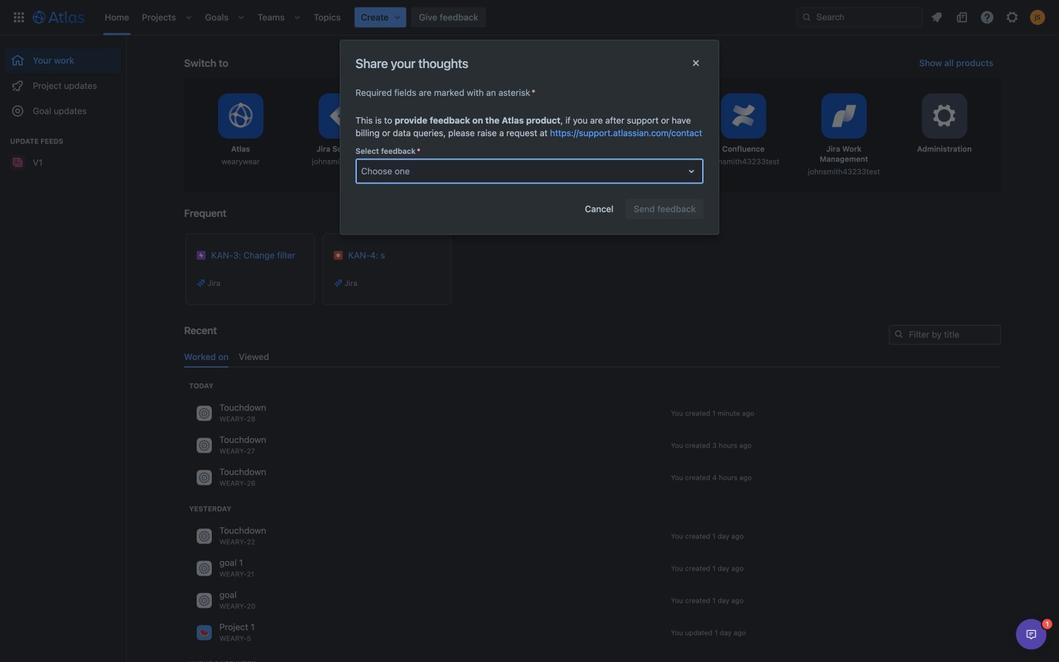 Task type: vqa. For each thing, say whether or not it's contained in the screenshot.
townsquare image
yes



Task type: describe. For each thing, give the bounding box(es) containing it.
2 jira image from the left
[[333, 278, 343, 288]]

3 heading from the top
[[189, 659, 256, 662]]

townsquare image for third 'heading' from the bottom of the page
[[197, 470, 212, 485]]

townsquare image for 2nd 'heading' from the bottom
[[197, 593, 212, 608]]

2 townsquare image from the top
[[197, 438, 212, 453]]

search image
[[894, 329, 905, 339]]

search image
[[802, 12, 812, 22]]

3 townsquare image from the top
[[197, 529, 212, 544]]

4 townsquare image from the top
[[197, 625, 212, 640]]



Task type: locate. For each thing, give the bounding box(es) containing it.
None text field
[[361, 165, 364, 178]]

top element
[[8, 0, 797, 35]]

jira image
[[196, 278, 206, 288], [333, 278, 343, 288]]

group
[[5, 35, 121, 127], [5, 124, 121, 179]]

1 group from the top
[[5, 35, 121, 127]]

0 vertical spatial heading
[[189, 381, 214, 391]]

heading
[[189, 381, 214, 391], [189, 504, 232, 514], [189, 659, 256, 662]]

0 horizontal spatial jira image
[[196, 278, 206, 288]]

townsquare image
[[197, 406, 212, 421], [197, 438, 212, 453], [197, 529, 212, 544], [197, 625, 212, 640]]

1 townsquare image from the top
[[197, 470, 212, 485]]

banner
[[0, 0, 1060, 35]]

1 horizontal spatial jira image
[[333, 278, 343, 288]]

1 vertical spatial heading
[[189, 504, 232, 514]]

2 group from the top
[[5, 124, 121, 179]]

2 vertical spatial heading
[[189, 659, 256, 662]]

1 vertical spatial townsquare image
[[197, 561, 212, 576]]

close modal image
[[689, 56, 704, 71]]

2 townsquare image from the top
[[197, 561, 212, 576]]

3 townsquare image from the top
[[197, 593, 212, 608]]

1 horizontal spatial jira image
[[333, 278, 343, 288]]

0 horizontal spatial jira image
[[196, 278, 206, 288]]

2 vertical spatial townsquare image
[[197, 593, 212, 608]]

help image
[[980, 10, 995, 25]]

1 heading from the top
[[189, 381, 214, 391]]

Search field
[[797, 7, 923, 27]]

2 jira image from the left
[[333, 278, 343, 288]]

Filter by title field
[[891, 326, 1000, 344]]

open image
[[684, 164, 700, 179]]

1 jira image from the left
[[196, 278, 206, 288]]

2 heading from the top
[[189, 504, 232, 514]]

jira image
[[196, 278, 206, 288], [333, 278, 343, 288]]

tab list
[[179, 347, 1007, 368]]

townsquare image
[[197, 470, 212, 485], [197, 561, 212, 576], [197, 593, 212, 608]]

settings image
[[930, 101, 960, 131]]

1 jira image from the left
[[196, 278, 206, 288]]

0 vertical spatial townsquare image
[[197, 470, 212, 485]]

1 townsquare image from the top
[[197, 406, 212, 421]]

None search field
[[797, 7, 923, 27]]



